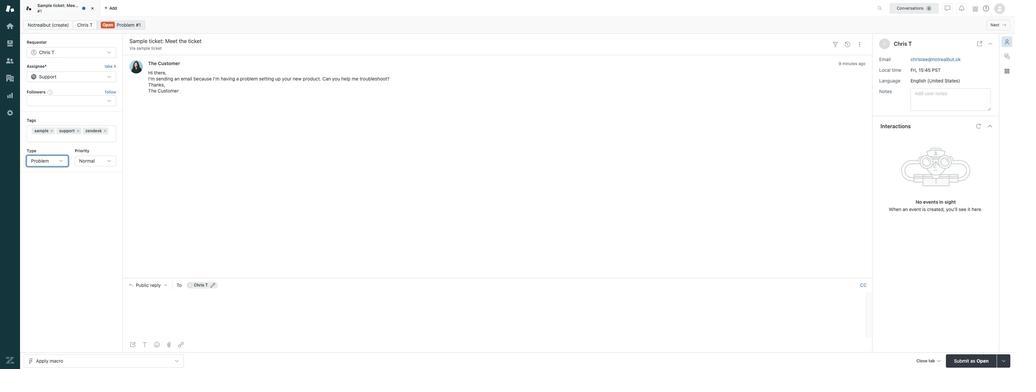 Task type: vqa. For each thing, say whether or not it's contained in the screenshot.
😏️
no



Task type: describe. For each thing, give the bounding box(es) containing it.
notrealbut (create) button
[[23, 20, 73, 30]]

sending
[[156, 76, 173, 82]]

language
[[880, 78, 901, 83]]

open inside secondary element
[[103, 22, 113, 27]]

requester element
[[27, 47, 116, 58]]

an inside hi there, i'm sending an email because i'm having a problem setting up your new product. can you help me troubleshoot? thanks, the customer
[[174, 76, 180, 82]]

followers
[[27, 89, 46, 94]]

christee@notrealbut.ok
[[911, 56, 961, 62]]

priority
[[75, 148, 89, 153]]

close
[[917, 358, 928, 363]]

there,
[[154, 70, 167, 76]]

created,
[[928, 206, 946, 212]]

interactions
[[881, 123, 911, 129]]

followers element
[[27, 96, 116, 106]]

fri, 15:45 pst
[[911, 67, 941, 73]]

submit
[[955, 358, 970, 364]]

an inside no events in sight when an event is created, you'll see it here.
[[903, 206, 909, 212]]

add button
[[100, 0, 121, 16]]

because
[[194, 76, 212, 82]]

normal
[[79, 158, 95, 164]]

see
[[959, 206, 967, 212]]

1 i'm from the left
[[148, 76, 155, 82]]

apply
[[36, 358, 48, 364]]

(united
[[928, 78, 944, 83]]

organizations image
[[6, 74, 14, 83]]

problem button
[[27, 156, 68, 166]]

add link (cmd k) image
[[178, 342, 184, 347]]

remove image for zendesk
[[103, 129, 107, 133]]

support
[[59, 128, 75, 133]]

reporting image
[[6, 91, 14, 100]]

pst
[[933, 67, 941, 73]]

you
[[332, 76, 340, 82]]

remove image
[[76, 129, 80, 133]]

1 vertical spatial close image
[[988, 41, 994, 46]]

normal button
[[75, 156, 116, 166]]

event
[[910, 206, 922, 212]]

the customer link
[[148, 61, 180, 66]]

follow button
[[105, 89, 116, 95]]

notrealbut
[[28, 22, 51, 28]]

up
[[275, 76, 281, 82]]

hi there, i'm sending an email because i'm having a problem setting up your new product. can you help me troubleshoot? thanks, the customer
[[148, 70, 390, 94]]

insert emojis image
[[154, 342, 160, 347]]

close tab
[[917, 358, 936, 363]]

public reply button
[[123, 278, 172, 292]]

edit user image
[[211, 283, 215, 288]]

me
[[352, 76, 359, 82]]

button displays agent's chat status as invisible. image
[[946, 6, 951, 11]]

sample
[[37, 3, 52, 8]]

problem #1
[[117, 22, 141, 28]]

requester
[[27, 40, 47, 45]]

hi
[[148, 70, 153, 76]]

close image inside tab
[[89, 5, 96, 12]]

take it
[[105, 64, 116, 69]]

english
[[911, 78, 927, 83]]

troubleshoot?
[[360, 76, 390, 82]]

1 vertical spatial open
[[977, 358, 989, 364]]

next
[[991, 22, 1000, 27]]

chris t inside requester element
[[39, 50, 54, 55]]

meet
[[67, 3, 77, 8]]

zendesk products image
[[974, 7, 978, 11]]

view more details image
[[978, 41, 983, 46]]

problem
[[240, 76, 258, 82]]

cc
[[861, 282, 867, 288]]

it inside no events in sight when an event is created, you'll see it here.
[[968, 206, 971, 212]]

notrealbut (create)
[[28, 22, 69, 28]]

apply macro
[[36, 358, 63, 364]]

#1 inside sample ticket: meet the ticket #1
[[37, 9, 42, 14]]

chris right christee@notrealbut.ok icon
[[194, 283, 204, 288]]

thanks,
[[148, 82, 165, 88]]

tab
[[929, 358, 936, 363]]

chris inside chris t "link"
[[77, 22, 88, 28]]

help
[[341, 76, 351, 82]]

email
[[181, 76, 192, 82]]

minutes
[[843, 61, 858, 66]]

1 vertical spatial sample
[[34, 128, 49, 133]]

ticket:
[[53, 3, 66, 8]]

15:45
[[919, 67, 931, 73]]

views image
[[6, 39, 14, 48]]

time
[[893, 67, 902, 73]]

remove image for sample
[[50, 129, 54, 133]]

via sample ticket
[[130, 46, 162, 51]]

in
[[940, 199, 944, 205]]

main element
[[0, 0, 20, 369]]

chris t right christee@notrealbut.ok icon
[[194, 283, 208, 288]]

ticket inside sample ticket: meet the ticket #1
[[85, 3, 96, 8]]

(create)
[[52, 22, 69, 28]]

format text image
[[142, 342, 148, 347]]

1 vertical spatial ticket
[[151, 46, 162, 51]]

follow
[[105, 90, 116, 95]]

no
[[916, 199, 923, 205]]

next button
[[987, 20, 1011, 30]]

public reply
[[136, 283, 161, 288]]

customers image
[[6, 56, 14, 65]]

add attachment image
[[166, 342, 172, 347]]

tab containing sample ticket: meet the ticket
[[20, 0, 100, 17]]

as
[[971, 358, 976, 364]]

tags
[[27, 118, 36, 123]]

cc button
[[861, 282, 867, 288]]

get help image
[[984, 5, 990, 11]]

zendesk support image
[[6, 4, 14, 13]]

here.
[[972, 206, 983, 212]]

sight
[[945, 199, 957, 205]]

chris up time
[[895, 41, 908, 47]]

notifications image
[[960, 6, 965, 11]]

secondary element
[[20, 18, 1016, 32]]

the customer
[[148, 61, 180, 66]]

draft mode image
[[130, 342, 136, 347]]



Task type: locate. For each thing, give the bounding box(es) containing it.
0 horizontal spatial an
[[174, 76, 180, 82]]

the
[[148, 61, 157, 66], [148, 88, 157, 94]]

chris inside requester element
[[39, 50, 50, 55]]

1 vertical spatial problem
[[31, 158, 49, 164]]

assignee* element
[[27, 71, 116, 82]]

it right take
[[114, 64, 116, 69]]

events image
[[845, 42, 851, 47]]

a
[[236, 76, 239, 82]]

1 horizontal spatial ticket
[[151, 46, 162, 51]]

public
[[136, 283, 149, 288]]

Subject field
[[128, 37, 829, 45]]

1 vertical spatial customer
[[158, 88, 179, 94]]

ticket actions image
[[857, 42, 863, 47]]

1 horizontal spatial an
[[903, 206, 909, 212]]

0 vertical spatial #1
[[37, 9, 42, 14]]

an left email on the top
[[174, 76, 180, 82]]

info on adding followers image
[[48, 90, 53, 95]]

user image
[[883, 42, 887, 46], [884, 42, 887, 46]]

you'll
[[947, 206, 958, 212]]

1 horizontal spatial problem
[[117, 22, 135, 28]]

chris t
[[77, 22, 93, 28], [895, 41, 913, 47], [39, 50, 54, 55], [194, 283, 208, 288]]

it
[[114, 64, 116, 69], [968, 206, 971, 212]]

take it button
[[105, 63, 116, 70]]

assignee*
[[27, 64, 47, 69]]

open right the as
[[977, 358, 989, 364]]

it right see at the right of the page
[[968, 206, 971, 212]]

problem down the type
[[31, 158, 49, 164]]

ticket up 'the customer' at the left top of page
[[151, 46, 162, 51]]

1 horizontal spatial sample
[[137, 46, 150, 51]]

customer inside hi there, i'm sending an email because i'm having a problem setting up your new product. can you help me troubleshoot? thanks, the customer
[[158, 88, 179, 94]]

tabs tab list
[[20, 0, 871, 17]]

0 horizontal spatial problem
[[31, 158, 49, 164]]

fri,
[[911, 67, 918, 73]]

2 remove image from the left
[[103, 129, 107, 133]]

having
[[221, 76, 235, 82]]

sample ticket: meet the ticket #1
[[37, 3, 96, 14]]

the inside hi there, i'm sending an email because i'm having a problem setting up your new product. can you help me troubleshoot? thanks, the customer
[[148, 88, 157, 94]]

customer up the there,
[[158, 61, 180, 66]]

chris t link
[[73, 20, 97, 30]]

1 horizontal spatial close image
[[988, 41, 994, 46]]

close image right view more details 'image'
[[988, 41, 994, 46]]

conversations button
[[890, 3, 940, 14]]

tab
[[20, 0, 100, 17]]

close tab button
[[914, 354, 944, 369]]

#1 up via sample ticket
[[136, 22, 141, 28]]

1 vertical spatial the
[[148, 88, 157, 94]]

chris t down the on the top left of page
[[77, 22, 93, 28]]

add
[[110, 6, 117, 11]]

chris t up time
[[895, 41, 913, 47]]

i'm left having
[[213, 76, 220, 82]]

0 horizontal spatial i'm
[[148, 76, 155, 82]]

problem down add
[[117, 22, 135, 28]]

local time
[[880, 67, 902, 73]]

customer
[[158, 61, 180, 66], [158, 88, 179, 94]]

customer context image
[[1005, 39, 1010, 44]]

i'm
[[148, 76, 155, 82], [213, 76, 220, 82]]

avatar image
[[130, 60, 143, 74]]

1 horizontal spatial i'm
[[213, 76, 220, 82]]

1 horizontal spatial #1
[[136, 22, 141, 28]]

t inside "link"
[[90, 22, 93, 28]]

no events in sight when an event is created, you'll see it here.
[[890, 199, 983, 212]]

support
[[39, 74, 56, 79]]

the up "hi"
[[148, 61, 157, 66]]

chris t inside "link"
[[77, 22, 93, 28]]

1 the from the top
[[148, 61, 157, 66]]

christee@notrealbut.ok image
[[187, 283, 193, 288]]

0 vertical spatial an
[[174, 76, 180, 82]]

get started image
[[6, 22, 14, 30]]

1 remove image from the left
[[50, 129, 54, 133]]

chris t down requester
[[39, 50, 54, 55]]

0 horizontal spatial it
[[114, 64, 116, 69]]

1 horizontal spatial open
[[977, 358, 989, 364]]

admin image
[[6, 109, 14, 117]]

0 vertical spatial close image
[[89, 5, 96, 12]]

new
[[293, 76, 302, 82]]

displays possible ticket submission types image
[[1002, 358, 1007, 364]]

close image right the on the top left of page
[[89, 5, 96, 12]]

1 horizontal spatial remove image
[[103, 129, 107, 133]]

#1 down sample
[[37, 9, 42, 14]]

1 vertical spatial an
[[903, 206, 909, 212]]

zendesk
[[85, 128, 102, 133]]

events
[[924, 199, 939, 205]]

zendesk image
[[6, 356, 14, 365]]

remove image
[[50, 129, 54, 133], [103, 129, 107, 133]]

close image
[[89, 5, 96, 12], [988, 41, 994, 46]]

type
[[27, 148, 36, 153]]

ticket right the on the top left of page
[[85, 3, 96, 8]]

hide composer image
[[495, 275, 501, 281]]

states)
[[945, 78, 961, 83]]

can
[[323, 76, 331, 82]]

email
[[880, 56, 891, 62]]

0 horizontal spatial open
[[103, 22, 113, 27]]

0 horizontal spatial ticket
[[85, 3, 96, 8]]

sample
[[137, 46, 150, 51], [34, 128, 49, 133]]

filter image
[[833, 42, 839, 47]]

9 minutes ago text field
[[839, 61, 866, 66]]

reply
[[150, 283, 161, 288]]

is
[[923, 206, 926, 212]]

the
[[78, 3, 84, 8]]

1 vertical spatial #1
[[136, 22, 141, 28]]

notes
[[880, 88, 893, 94]]

setting
[[259, 76, 274, 82]]

macro
[[50, 358, 63, 364]]

problem inside secondary element
[[117, 22, 135, 28]]

0 vertical spatial open
[[103, 22, 113, 27]]

0 vertical spatial problem
[[117, 22, 135, 28]]

sample down tags
[[34, 128, 49, 133]]

0 vertical spatial it
[[114, 64, 116, 69]]

problem for problem #1
[[117, 22, 135, 28]]

open down add popup button
[[103, 22, 113, 27]]

product.
[[303, 76, 321, 82]]

submit as open
[[955, 358, 989, 364]]

local
[[880, 67, 891, 73]]

remove image right zendesk on the left of page
[[103, 129, 107, 133]]

chris down requester
[[39, 50, 50, 55]]

problem inside popup button
[[31, 158, 49, 164]]

conversations
[[897, 6, 924, 11]]

0 vertical spatial sample
[[137, 46, 150, 51]]

your
[[282, 76, 292, 82]]

an left the event
[[903, 206, 909, 212]]

open
[[103, 22, 113, 27], [977, 358, 989, 364]]

0 horizontal spatial #1
[[37, 9, 42, 14]]

#1 inside secondary element
[[136, 22, 141, 28]]

2 i'm from the left
[[213, 76, 220, 82]]

ago
[[859, 61, 866, 66]]

1 vertical spatial it
[[968, 206, 971, 212]]

via
[[130, 46, 136, 51]]

chris down the on the top left of page
[[77, 22, 88, 28]]

problem for problem
[[31, 158, 49, 164]]

sample right via
[[137, 46, 150, 51]]

english (united states)
[[911, 78, 961, 83]]

0 horizontal spatial remove image
[[50, 129, 54, 133]]

ticket
[[85, 3, 96, 8], [151, 46, 162, 51]]

0 horizontal spatial sample
[[34, 128, 49, 133]]

0 vertical spatial customer
[[158, 61, 180, 66]]

9
[[839, 61, 842, 66]]

Add user notes text field
[[911, 88, 992, 111]]

9 minutes ago
[[839, 61, 866, 66]]

2 the from the top
[[148, 88, 157, 94]]

0 vertical spatial the
[[148, 61, 157, 66]]

remove image left support
[[50, 129, 54, 133]]

0 vertical spatial ticket
[[85, 3, 96, 8]]

customer down sending
[[158, 88, 179, 94]]

0 horizontal spatial close image
[[89, 5, 96, 12]]

it inside "button"
[[114, 64, 116, 69]]

apps image
[[1005, 68, 1010, 74]]

when
[[890, 206, 902, 212]]

the down thanks,
[[148, 88, 157, 94]]

1 horizontal spatial it
[[968, 206, 971, 212]]

i'm down "hi"
[[148, 76, 155, 82]]

problem
[[117, 22, 135, 28], [31, 158, 49, 164]]



